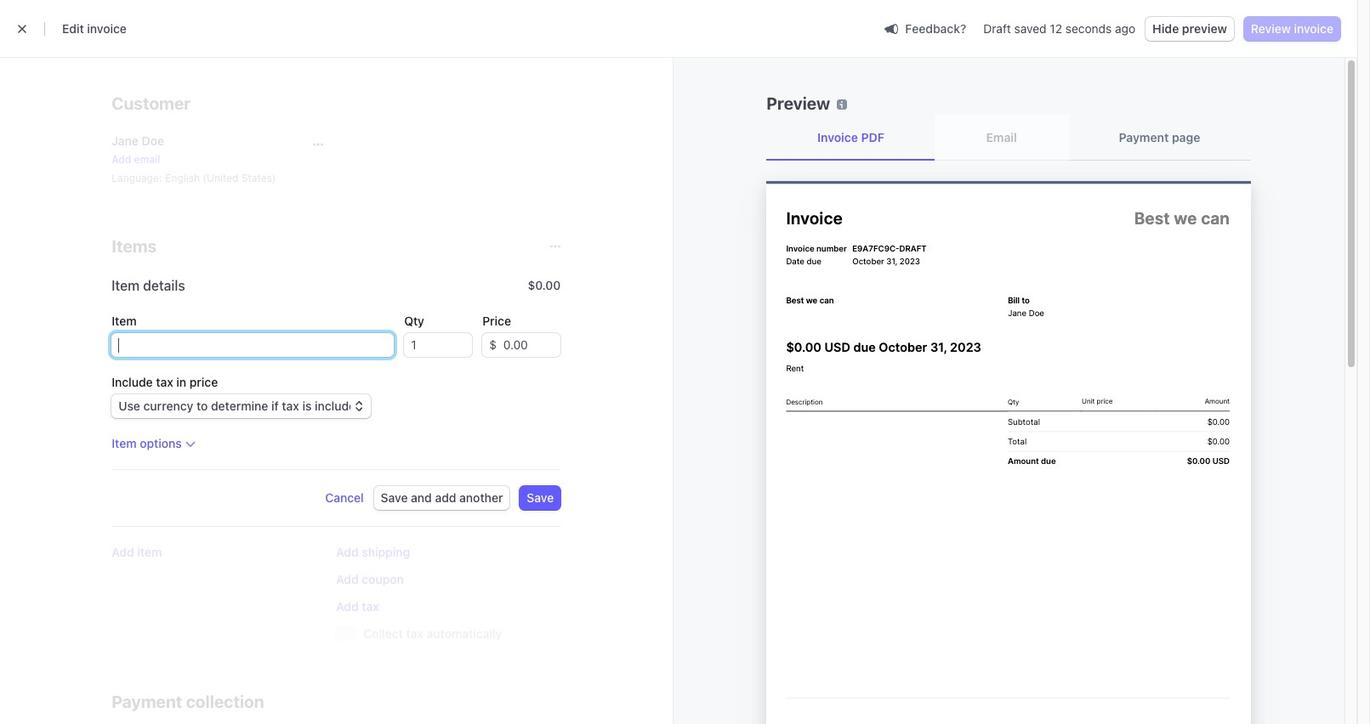 Task type: locate. For each thing, give the bounding box(es) containing it.
0 horizontal spatial save
[[381, 491, 408, 505]]

2 vertical spatial tax
[[406, 627, 424, 641]]

language:
[[112, 172, 162, 185]]

item left 'details'
[[112, 278, 140, 294]]

tab list
[[767, 116, 1252, 161]]

add for add tax
[[336, 600, 359, 614]]

email tab
[[936, 116, 1068, 160]]

item left options
[[112, 436, 137, 451]]

automatically
[[427, 627, 502, 641]]

invoice inside review invoice button
[[1294, 21, 1334, 36]]

2 item from the top
[[112, 314, 137, 328]]

$0.00
[[528, 278, 561, 293]]

preview
[[1182, 21, 1228, 36]]

3 item from the top
[[112, 436, 137, 451]]

tab list containing invoice pdf
[[767, 116, 1252, 161]]

0 horizontal spatial tax
[[156, 375, 173, 390]]

item down item details
[[112, 314, 137, 328]]

add item
[[112, 545, 162, 560]]

tax down "add coupon" button
[[362, 600, 379, 614]]

coupon
[[362, 573, 404, 587]]

item
[[137, 545, 162, 560]]

payment left page
[[1119, 130, 1169, 145]]

review
[[1251, 21, 1291, 36]]

and
[[411, 491, 432, 505]]

invoice right review
[[1294, 21, 1334, 36]]

2 save from the left
[[527, 491, 554, 505]]

payment page
[[1119, 130, 1201, 145]]

edit invoice
[[62, 21, 127, 36]]

tax inside button
[[362, 600, 379, 614]]

invoice for review invoice
[[1294, 21, 1334, 36]]

details
[[143, 278, 185, 294]]

hide
[[1153, 21, 1179, 36]]

payment inside tab list
[[1119, 130, 1169, 145]]

price
[[483, 314, 511, 328]]

add
[[112, 153, 131, 166], [112, 545, 134, 560], [336, 545, 359, 560], [336, 573, 359, 587], [336, 600, 359, 614]]

add left "item"
[[112, 545, 134, 560]]

add for add shipping
[[336, 545, 359, 560]]

options
[[140, 436, 182, 451]]

add shipping
[[336, 545, 410, 560]]

add email button
[[112, 153, 160, 167]]

item inside the item options 'button'
[[112, 436, 137, 451]]

2 horizontal spatial tax
[[406, 627, 424, 641]]

add up add coupon
[[336, 545, 359, 560]]

payment
[[1119, 130, 1169, 145], [112, 693, 182, 712]]

0 vertical spatial tax
[[156, 375, 173, 390]]

1 horizontal spatial invoice
[[1294, 21, 1334, 36]]

1 invoice from the left
[[87, 21, 127, 36]]

add inside jane doe add email language: english (united states)
[[112, 153, 131, 166]]

save left and
[[381, 491, 408, 505]]

1 vertical spatial item
[[112, 314, 137, 328]]

1 vertical spatial payment
[[112, 693, 182, 712]]

0 horizontal spatial invoice
[[87, 21, 127, 36]]

1 save from the left
[[381, 491, 408, 505]]

price
[[190, 375, 218, 390]]

1 horizontal spatial payment
[[1119, 130, 1169, 145]]

feedback? button
[[878, 17, 973, 40]]

saved
[[1015, 21, 1047, 36]]

1 horizontal spatial tax
[[362, 600, 379, 614]]

add tax button
[[336, 599, 379, 616]]

item
[[112, 278, 140, 294], [112, 314, 137, 328], [112, 436, 137, 451]]

add
[[435, 491, 456, 505]]

hide preview button
[[1146, 17, 1234, 41]]

2 invoice from the left
[[1294, 21, 1334, 36]]

item details
[[112, 278, 185, 294]]

add coupon button
[[336, 572, 404, 589]]

0 vertical spatial payment
[[1119, 130, 1169, 145]]

(united
[[203, 172, 239, 185]]

item for item
[[112, 314, 137, 328]]

add inside 'button'
[[112, 545, 134, 560]]

add coupon
[[336, 573, 404, 587]]

states)
[[241, 172, 276, 185]]

0 vertical spatial item
[[112, 278, 140, 294]]

tax
[[156, 375, 173, 390], [362, 600, 379, 614], [406, 627, 424, 641]]

save right another
[[527, 491, 554, 505]]

1 horizontal spatial save
[[527, 491, 554, 505]]

add down "add coupon" button
[[336, 600, 359, 614]]

1 item from the top
[[112, 278, 140, 294]]

tax for add
[[362, 600, 379, 614]]

invoice right edit
[[87, 21, 127, 36]]

payment left collection
[[112, 693, 182, 712]]

save for save
[[527, 491, 554, 505]]

0 horizontal spatial payment
[[112, 693, 182, 712]]

tax for include
[[156, 375, 173, 390]]

save and add another button
[[374, 487, 510, 510]]

ago
[[1115, 21, 1136, 36]]

tax right the collect
[[406, 627, 424, 641]]

seconds
[[1066, 21, 1112, 36]]

draft
[[984, 21, 1011, 36]]

email
[[134, 153, 160, 166]]

2 vertical spatial item
[[112, 436, 137, 451]]

tax left in
[[156, 375, 173, 390]]

include
[[112, 375, 153, 390]]

add down the jane
[[112, 153, 131, 166]]

invoice for edit invoice
[[87, 21, 127, 36]]

None text field
[[112, 334, 394, 357], [404, 334, 472, 357], [112, 334, 394, 357], [404, 334, 472, 357]]

cancel button
[[325, 490, 364, 507]]

collection
[[186, 693, 264, 712]]

save
[[381, 491, 408, 505], [527, 491, 554, 505]]

invoice
[[87, 21, 127, 36], [1294, 21, 1334, 36]]

add shipping button
[[336, 544, 410, 562]]

doe
[[142, 134, 164, 148]]

add tax
[[336, 600, 379, 614]]

1 vertical spatial tax
[[362, 600, 379, 614]]

add up add tax
[[336, 573, 359, 587]]

english
[[165, 172, 200, 185]]

customer
[[112, 94, 191, 113]]



Task type: vqa. For each thing, say whether or not it's contained in the screenshot.
Next
no



Task type: describe. For each thing, give the bounding box(es) containing it.
hide preview
[[1153, 21, 1228, 36]]

shipping
[[362, 545, 410, 560]]

invoice
[[818, 130, 858, 145]]

payment collection
[[112, 693, 264, 712]]

another
[[460, 491, 503, 505]]

collect tax automatically
[[363, 627, 502, 641]]

invoice pdf
[[818, 130, 885, 145]]

payment for payment collection
[[112, 693, 182, 712]]

jane doe add email language: english (united states)
[[112, 134, 276, 185]]

save and add another
[[381, 491, 503, 505]]

items
[[112, 237, 157, 256]]

item options button
[[112, 436, 195, 453]]

qty
[[404, 314, 424, 328]]

email
[[986, 130, 1017, 145]]

jane
[[112, 134, 139, 148]]

$0.00 text field
[[497, 334, 561, 357]]

item options
[[112, 436, 182, 451]]

svg image
[[313, 140, 324, 150]]

pdf
[[861, 130, 885, 145]]

cancel
[[325, 491, 364, 505]]

add for add item
[[112, 545, 134, 560]]

review invoice
[[1251, 21, 1334, 36]]

12
[[1050, 21, 1063, 36]]

add for add coupon
[[336, 573, 359, 587]]

draft saved 12 seconds ago
[[984, 21, 1136, 36]]

save button
[[520, 487, 561, 510]]

in
[[176, 375, 186, 390]]

preview
[[767, 94, 830, 113]]

feedback?
[[906, 21, 967, 35]]

include tax in price
[[112, 375, 218, 390]]

$
[[489, 338, 497, 352]]

edit
[[62, 21, 84, 36]]

collect
[[363, 627, 403, 641]]

add item button
[[112, 544, 162, 562]]

item for item options
[[112, 436, 137, 451]]

page
[[1172, 130, 1201, 145]]

item for item details
[[112, 278, 140, 294]]

save for save and add another
[[381, 491, 408, 505]]

review invoice button
[[1245, 17, 1341, 41]]

payment for payment page
[[1119, 130, 1169, 145]]

$ button
[[483, 334, 497, 357]]

tax for collect
[[406, 627, 424, 641]]



